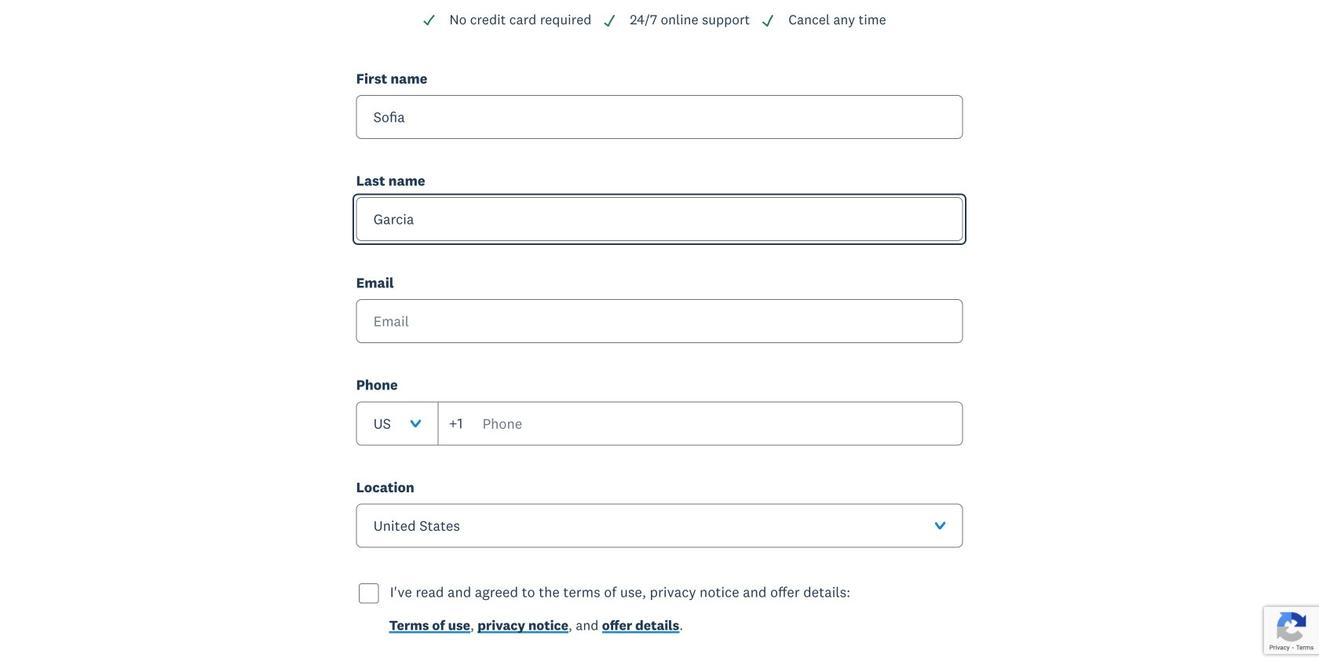 Task type: describe. For each thing, give the bounding box(es) containing it.
Email email field
[[356, 299, 963, 343]]

Last name text field
[[356, 197, 963, 241]]



Task type: locate. For each thing, give the bounding box(es) containing it.
Phone text field
[[438, 402, 963, 446]]

First name text field
[[356, 95, 963, 139]]



Task type: vqa. For each thing, say whether or not it's contained in the screenshot.
EMAIL 'email field'
yes



